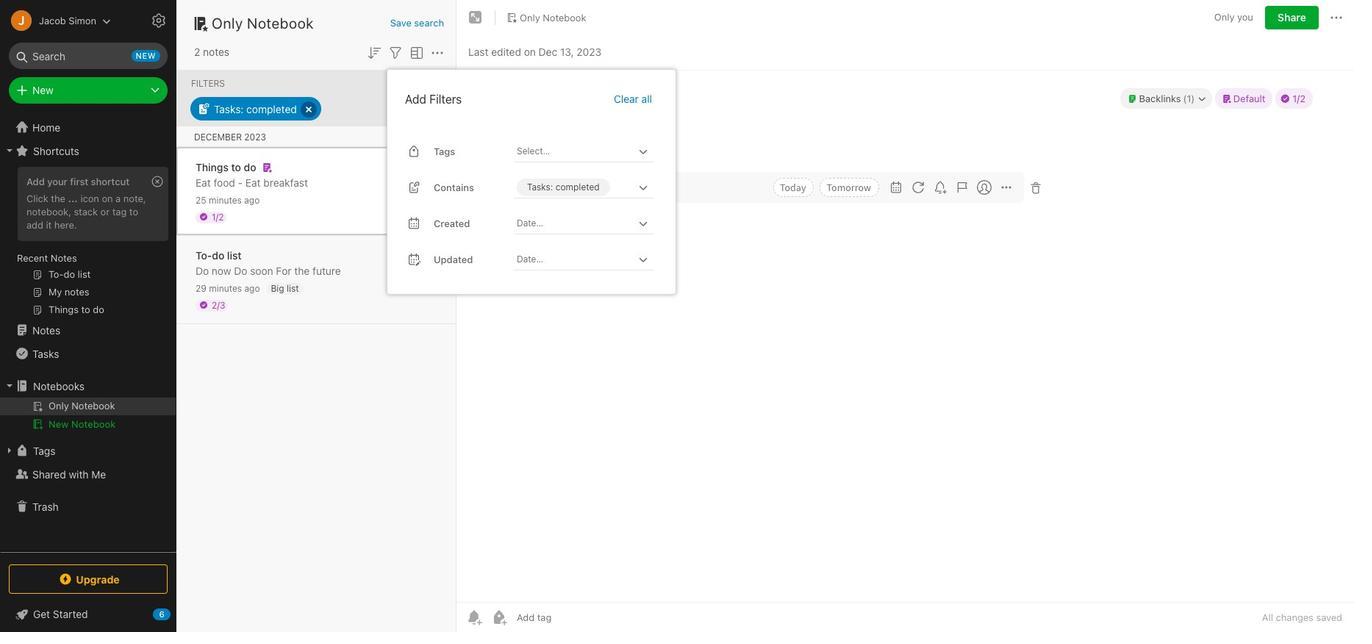 Task type: describe. For each thing, give the bounding box(es) containing it.
add tag image
[[490, 609, 508, 626]]

add filters image
[[387, 44, 404, 62]]

new button
[[9, 77, 168, 104]]

dec
[[539, 45, 557, 58]]

created
[[434, 217, 470, 229]]

last edited on dec 13, 2023
[[468, 45, 602, 58]]

add for add your first shortcut
[[26, 176, 45, 187]]

expand notebooks image
[[4, 380, 15, 392]]

Add filters field
[[387, 43, 404, 62]]

2
[[194, 46, 200, 58]]

notebook,
[[26, 206, 71, 218]]

save
[[390, 17, 412, 29]]

more actions image
[[1328, 9, 1345, 26]]

your
[[47, 176, 68, 187]]

2 notes
[[194, 46, 229, 58]]

1 horizontal spatial list
[[287, 283, 299, 294]]

Sort options field
[[365, 43, 383, 62]]

tasks
[[32, 347, 59, 360]]

first
[[70, 176, 88, 187]]

 input text field
[[515, 141, 634, 162]]

upgrade button
[[9, 565, 168, 594]]

home
[[32, 121, 60, 133]]

saved
[[1316, 612, 1342, 623]]

get
[[33, 608, 50, 621]]

shortcut
[[91, 176, 129, 187]]

it
[[46, 219, 52, 231]]

shared
[[32, 468, 66, 480]]

settings image
[[150, 12, 168, 29]]

Help and Learning task checklist field
[[0, 603, 176, 626]]

started
[[53, 608, 88, 621]]

tasks: completed inside contains field
[[527, 181, 600, 192]]

25 minutes ago
[[196, 194, 260, 205]]

recent notes
[[17, 252, 77, 264]]

minutes for 25
[[209, 194, 242, 205]]

get started
[[33, 608, 88, 621]]

things
[[196, 161, 229, 173]]

2 do from the left
[[234, 264, 247, 277]]

new search field
[[19, 43, 160, 69]]

clear all button
[[612, 90, 654, 108]]

all
[[642, 92, 652, 105]]

or
[[100, 206, 110, 218]]

1 vertical spatial more actions field
[[429, 43, 446, 62]]

new notebook
[[49, 418, 116, 430]]

add
[[26, 219, 43, 231]]

do inside the to-do list do now do soon for the future
[[212, 249, 224, 261]]

click the ...
[[26, 193, 78, 204]]

only notebook inside note list element
[[212, 15, 314, 32]]

a
[[116, 193, 121, 204]]

clear all
[[614, 92, 652, 105]]

Search text field
[[19, 43, 157, 69]]

tasks: completed button inside contains field
[[517, 178, 610, 196]]

2 horizontal spatial only
[[1214, 11, 1235, 23]]

contains
[[434, 181, 474, 193]]

 Date picker field
[[514, 213, 667, 234]]

1/2
[[212, 211, 224, 222]]

icon
[[80, 193, 99, 204]]

new notebook button
[[0, 415, 176, 433]]

notebook for only notebook button on the left of the page
[[543, 11, 586, 23]]

completed inside contains field
[[556, 181, 600, 192]]

notebooks
[[33, 380, 85, 392]]

click to collapse image
[[171, 605, 182, 623]]

now
[[212, 264, 231, 277]]

here.
[[54, 219, 77, 231]]

the inside group
[[51, 193, 65, 204]]

notes link
[[0, 318, 176, 342]]

0 vertical spatial tags
[[434, 145, 455, 157]]

clear
[[614, 92, 639, 105]]

save search
[[390, 17, 444, 29]]

december
[[194, 132, 242, 143]]

1 eat from the left
[[196, 176, 211, 189]]

big list
[[271, 283, 299, 294]]

completed inside note list element
[[246, 103, 297, 115]]

date… for created
[[517, 217, 543, 228]]

tasks: completed button inside note list element
[[190, 97, 321, 121]]

tasks button
[[0, 342, 176, 365]]

december 2023
[[194, 132, 266, 143]]

2/3
[[212, 300, 225, 311]]

new notebook group
[[0, 398, 176, 439]]

shortcuts
[[33, 144, 79, 157]]

tag
[[112, 206, 127, 218]]

trash
[[32, 500, 59, 513]]

tasks: inside note list element
[[214, 103, 244, 115]]

breakfast
[[263, 176, 308, 189]]

-
[[238, 176, 243, 189]]

to-
[[196, 249, 212, 261]]

25
[[196, 194, 206, 205]]

notes
[[203, 46, 229, 58]]

on inside 'note window' element
[[524, 45, 536, 58]]

add for add filters
[[405, 92, 426, 106]]

ago for 29 minutes ago
[[244, 283, 260, 294]]

home link
[[0, 115, 176, 139]]

expand tags image
[[4, 445, 15, 457]]

Contains field
[[514, 177, 654, 198]]

upgrade
[[76, 573, 120, 586]]

more actions image
[[429, 44, 446, 62]]

ago for 25 minutes ago
[[244, 194, 260, 205]]

shared with me link
[[0, 462, 176, 486]]

edited
[[491, 45, 521, 58]]

6
[[159, 609, 164, 619]]

tasks: inside contains field
[[527, 181, 553, 192]]

icon on a note, notebook, stack or tag to add it here.
[[26, 193, 146, 231]]

the inside the to-do list do now do soon for the future
[[294, 264, 310, 277]]

list inside the to-do list do now do soon for the future
[[227, 249, 242, 261]]

 input text field
[[612, 177, 634, 198]]

you
[[1237, 11, 1253, 23]]



Task type: locate. For each thing, give the bounding box(es) containing it.
do right now
[[234, 264, 247, 277]]

1 horizontal spatial do
[[234, 264, 247, 277]]

1 vertical spatial notes
[[32, 324, 60, 336]]

list right big at the top left of the page
[[287, 283, 299, 294]]

eat food - eat breakfast
[[196, 176, 308, 189]]

tags up the "contains"
[[434, 145, 455, 157]]

tasks: down  input text box
[[527, 181, 553, 192]]

1 horizontal spatial to
[[231, 161, 241, 173]]

soon
[[250, 264, 273, 277]]

0 vertical spatial to
[[231, 161, 241, 173]]

last
[[468, 45, 488, 58]]

0 vertical spatial on
[[524, 45, 536, 58]]

notebook inside note list element
[[247, 15, 314, 32]]

note,
[[123, 193, 146, 204]]

0 horizontal spatial more actions field
[[429, 43, 446, 62]]

only up notes
[[212, 15, 243, 32]]

1 vertical spatial new
[[49, 418, 69, 430]]

1 vertical spatial filters
[[430, 92, 462, 106]]

only notebook up dec
[[520, 11, 586, 23]]

1 horizontal spatial 2023
[[577, 45, 602, 58]]

on left dec
[[524, 45, 536, 58]]

new up the home
[[32, 84, 54, 96]]

Tags field
[[514, 141, 654, 162]]

0 vertical spatial 2023
[[577, 45, 602, 58]]

notebooks link
[[0, 374, 176, 398]]

0 vertical spatial new
[[32, 84, 54, 96]]

0 horizontal spatial tasks: completed
[[214, 103, 297, 115]]

tree containing home
[[0, 115, 176, 551]]

cell inside tree
[[0, 398, 176, 415]]

2 horizontal spatial notebook
[[543, 11, 586, 23]]

0 vertical spatial ago
[[244, 194, 260, 205]]

do up now
[[212, 249, 224, 261]]

eat right -
[[245, 176, 261, 189]]

do
[[244, 161, 256, 173], [212, 249, 224, 261]]

0 vertical spatial do
[[244, 161, 256, 173]]

tags inside button
[[33, 444, 55, 457]]

shortcuts button
[[0, 139, 176, 162]]

shared with me
[[32, 468, 106, 480]]

0 horizontal spatial tasks: completed button
[[190, 97, 321, 121]]

with
[[69, 468, 89, 480]]

1 horizontal spatial add
[[405, 92, 426, 106]]

0 vertical spatial minutes
[[209, 194, 242, 205]]

only you
[[1214, 11, 1253, 23]]

to inside the "icon on a note, notebook, stack or tag to add it here."
[[129, 206, 138, 218]]

only left you
[[1214, 11, 1235, 23]]

0 vertical spatial the
[[51, 193, 65, 204]]

2 date… from the top
[[517, 253, 543, 265]]

filters down more actions icon
[[430, 92, 462, 106]]

notebook for 'new notebook' button
[[71, 418, 116, 430]]

date… down contains field
[[517, 217, 543, 228]]

1 ago from the top
[[244, 194, 260, 205]]

ago down eat food - eat breakfast
[[244, 194, 260, 205]]

group
[[0, 162, 176, 324]]

1 horizontal spatial only
[[520, 11, 540, 23]]

2 eat from the left
[[245, 176, 261, 189]]

tasks: up december 2023
[[214, 103, 244, 115]]

add up click
[[26, 176, 45, 187]]

new
[[136, 51, 156, 60]]

notes up tasks
[[32, 324, 60, 336]]

new inside popup button
[[32, 84, 54, 96]]

more actions field right view options field
[[429, 43, 446, 62]]

1 horizontal spatial only notebook
[[520, 11, 586, 23]]

0 horizontal spatial completed
[[246, 103, 297, 115]]

add a reminder image
[[465, 609, 483, 626]]

1 vertical spatial minutes
[[209, 283, 242, 294]]

eat up 25
[[196, 176, 211, 189]]

share
[[1278, 11, 1306, 24]]

the left ...
[[51, 193, 65, 204]]

More actions field
[[1328, 6, 1345, 29], [429, 43, 446, 62]]

0 horizontal spatial the
[[51, 193, 65, 204]]

click
[[26, 193, 48, 204]]

eat
[[196, 176, 211, 189], [245, 176, 261, 189]]

updated
[[434, 253, 473, 265]]

new for new notebook
[[49, 418, 69, 430]]

cell
[[0, 398, 176, 415]]

group inside tree
[[0, 162, 176, 324]]

1 horizontal spatial tasks: completed
[[527, 181, 600, 192]]

1 vertical spatial tasks: completed
[[527, 181, 600, 192]]

minutes down food
[[209, 194, 242, 205]]

13,
[[560, 45, 574, 58]]

0 vertical spatial more actions field
[[1328, 6, 1345, 29]]

date… down date… field
[[517, 253, 543, 265]]

save search button
[[390, 16, 444, 31]]

only notebook
[[520, 11, 586, 23], [212, 15, 314, 32]]

add down view options field
[[405, 92, 426, 106]]

1 vertical spatial add
[[26, 176, 45, 187]]

future
[[312, 264, 341, 277]]

tags up 'shared'
[[33, 444, 55, 457]]

2023 inside 'note window' element
[[577, 45, 602, 58]]

recent
[[17, 252, 48, 264]]

group containing add your first shortcut
[[0, 162, 176, 324]]

only notebook up notes
[[212, 15, 314, 32]]

minutes for 29
[[209, 283, 242, 294]]

to-do list do now do soon for the future
[[196, 249, 341, 277]]

1 vertical spatial to
[[129, 206, 138, 218]]

note list element
[[176, 0, 457, 632]]

0 horizontal spatial notebook
[[71, 418, 116, 430]]

0 vertical spatial notes
[[51, 252, 77, 264]]

expand note image
[[467, 9, 484, 26]]

notes inside group
[[51, 252, 77, 264]]

tasks: completed down  input text box
[[527, 181, 600, 192]]

only notebook button
[[501, 7, 591, 28]]

stack
[[74, 206, 98, 218]]

1 vertical spatial tasks: completed button
[[517, 178, 610, 196]]

more actions field right share button
[[1328, 6, 1345, 29]]

share button
[[1265, 6, 1319, 29]]

new for new
[[32, 84, 54, 96]]

1 do from the left
[[196, 264, 209, 277]]

all changes saved
[[1262, 612, 1342, 623]]

add your first shortcut
[[26, 176, 129, 187]]

0 horizontal spatial only
[[212, 15, 243, 32]]

1 minutes from the top
[[209, 194, 242, 205]]

1 horizontal spatial tags
[[434, 145, 455, 157]]

only inside note list element
[[212, 15, 243, 32]]

0 horizontal spatial on
[[102, 193, 113, 204]]

add inside group
[[26, 176, 45, 187]]

tasks: completed button
[[190, 97, 321, 121], [517, 178, 610, 196]]

date… inside field
[[517, 217, 543, 228]]

on left a
[[102, 193, 113, 204]]

new down 'notebooks'
[[49, 418, 69, 430]]

1 date… from the top
[[517, 217, 543, 228]]

to down note, at the left top of the page
[[129, 206, 138, 218]]

0 horizontal spatial only notebook
[[212, 15, 314, 32]]

date… for updated
[[517, 253, 543, 265]]

1 horizontal spatial tasks:
[[527, 181, 553, 192]]

0 vertical spatial list
[[227, 249, 242, 261]]

the right the "for"
[[294, 264, 310, 277]]

0 horizontal spatial tasks:
[[214, 103, 244, 115]]

trash link
[[0, 495, 176, 518]]

2023 inside note list element
[[244, 132, 266, 143]]

food
[[214, 176, 235, 189]]

1 horizontal spatial more actions field
[[1328, 6, 1345, 29]]

2 ago from the top
[[244, 283, 260, 294]]

0 vertical spatial add
[[405, 92, 426, 106]]

Add tag field
[[515, 611, 626, 624]]

jacob
[[39, 14, 66, 26]]

minutes
[[209, 194, 242, 205], [209, 283, 242, 294]]

1 horizontal spatial completed
[[556, 181, 600, 192]]

0 horizontal spatial tags
[[33, 444, 55, 457]]

29 minutes ago
[[196, 283, 260, 294]]

me
[[91, 468, 106, 480]]

0 horizontal spatial filters
[[191, 78, 225, 89]]

tree
[[0, 115, 176, 551]]

new inside button
[[49, 418, 69, 430]]

2023 right 13,
[[577, 45, 602, 58]]

1 horizontal spatial do
[[244, 161, 256, 173]]

...
[[68, 193, 78, 204]]

0 vertical spatial filters
[[191, 78, 225, 89]]

tasks: completed button up december 2023
[[190, 97, 321, 121]]

1 horizontal spatial the
[[294, 264, 310, 277]]

list up now
[[227, 249, 242, 261]]

1 vertical spatial ago
[[244, 283, 260, 294]]

 Date picker field
[[514, 249, 667, 270]]

2023 right december
[[244, 132, 266, 143]]

completed
[[246, 103, 297, 115], [556, 181, 600, 192]]

notes right recent
[[51, 252, 77, 264]]

notebook inside button
[[71, 418, 116, 430]]

0 horizontal spatial 2023
[[244, 132, 266, 143]]

tasks: completed up december 2023
[[214, 103, 297, 115]]

on
[[524, 45, 536, 58], [102, 193, 113, 204]]

add filters
[[405, 92, 462, 106]]

0 vertical spatial tasks: completed button
[[190, 97, 321, 121]]

Note Editor text field
[[457, 71, 1354, 602]]

date… inside  date picker field
[[517, 253, 543, 265]]

things to do
[[196, 161, 256, 173]]

0 horizontal spatial list
[[227, 249, 242, 261]]

minutes down now
[[209, 283, 242, 294]]

notebook inside button
[[543, 11, 586, 23]]

1 horizontal spatial notebook
[[247, 15, 314, 32]]

1 vertical spatial completed
[[556, 181, 600, 192]]

only up 'last edited on dec 13, 2023'
[[520, 11, 540, 23]]

0 horizontal spatial do
[[196, 264, 209, 277]]

tasks: completed inside note list element
[[214, 103, 297, 115]]

0 horizontal spatial to
[[129, 206, 138, 218]]

only inside button
[[520, 11, 540, 23]]

add
[[405, 92, 426, 106], [26, 176, 45, 187]]

0 vertical spatial date…
[[517, 217, 543, 228]]

for
[[276, 264, 292, 277]]

0 horizontal spatial add
[[26, 176, 45, 187]]

1 horizontal spatial on
[[524, 45, 536, 58]]

filters
[[191, 78, 225, 89], [430, 92, 462, 106]]

to
[[231, 161, 241, 173], [129, 206, 138, 218]]

1 vertical spatial do
[[212, 249, 224, 261]]

filters inside note list element
[[191, 78, 225, 89]]

search
[[414, 17, 444, 29]]

1 vertical spatial tasks:
[[527, 181, 553, 192]]

to inside note list element
[[231, 161, 241, 173]]

jacob simon
[[39, 14, 96, 26]]

the
[[51, 193, 65, 204], [294, 264, 310, 277]]

0 vertical spatial completed
[[246, 103, 297, 115]]

0 vertical spatial tasks:
[[214, 103, 244, 115]]

all
[[1262, 612, 1273, 623]]

Account field
[[0, 6, 111, 35]]

1 horizontal spatial eat
[[245, 176, 261, 189]]

0 horizontal spatial eat
[[196, 176, 211, 189]]

1 horizontal spatial filters
[[430, 92, 462, 106]]

1 vertical spatial list
[[287, 283, 299, 294]]

tasks: completed
[[214, 103, 297, 115], [527, 181, 600, 192]]

only notebook inside button
[[520, 11, 586, 23]]

big
[[271, 283, 284, 294]]

tags button
[[0, 439, 176, 462]]

filters down 2 notes
[[191, 78, 225, 89]]

tasks: completed button down  input text box
[[517, 178, 610, 196]]

tags
[[434, 145, 455, 157], [33, 444, 55, 457]]

completed up december 2023
[[246, 103, 297, 115]]

to up -
[[231, 161, 241, 173]]

ago
[[244, 194, 260, 205], [244, 283, 260, 294]]

2023
[[577, 45, 602, 58], [244, 132, 266, 143]]

completed down  input text box
[[556, 181, 600, 192]]

tasks:
[[214, 103, 244, 115], [527, 181, 553, 192]]

0 horizontal spatial do
[[212, 249, 224, 261]]

0 vertical spatial tasks: completed
[[214, 103, 297, 115]]

do up eat food - eat breakfast
[[244, 161, 256, 173]]

1 vertical spatial the
[[294, 264, 310, 277]]

1 horizontal spatial tasks: completed button
[[517, 178, 610, 196]]

29
[[196, 283, 207, 294]]

1 vertical spatial on
[[102, 193, 113, 204]]

on inside the "icon on a note, notebook, stack or tag to add it here."
[[102, 193, 113, 204]]

1 vertical spatial 2023
[[244, 132, 266, 143]]

simon
[[69, 14, 96, 26]]

View options field
[[404, 43, 426, 62]]

ago down soon
[[244, 283, 260, 294]]

1 vertical spatial date…
[[517, 253, 543, 265]]

1 vertical spatial tags
[[33, 444, 55, 457]]

notebook
[[543, 11, 586, 23], [247, 15, 314, 32], [71, 418, 116, 430]]

do down to-
[[196, 264, 209, 277]]

2 minutes from the top
[[209, 283, 242, 294]]

note window element
[[457, 0, 1354, 632]]

changes
[[1276, 612, 1314, 623]]



Task type: vqa. For each thing, say whether or not it's contained in the screenshot.
flag important items
no



